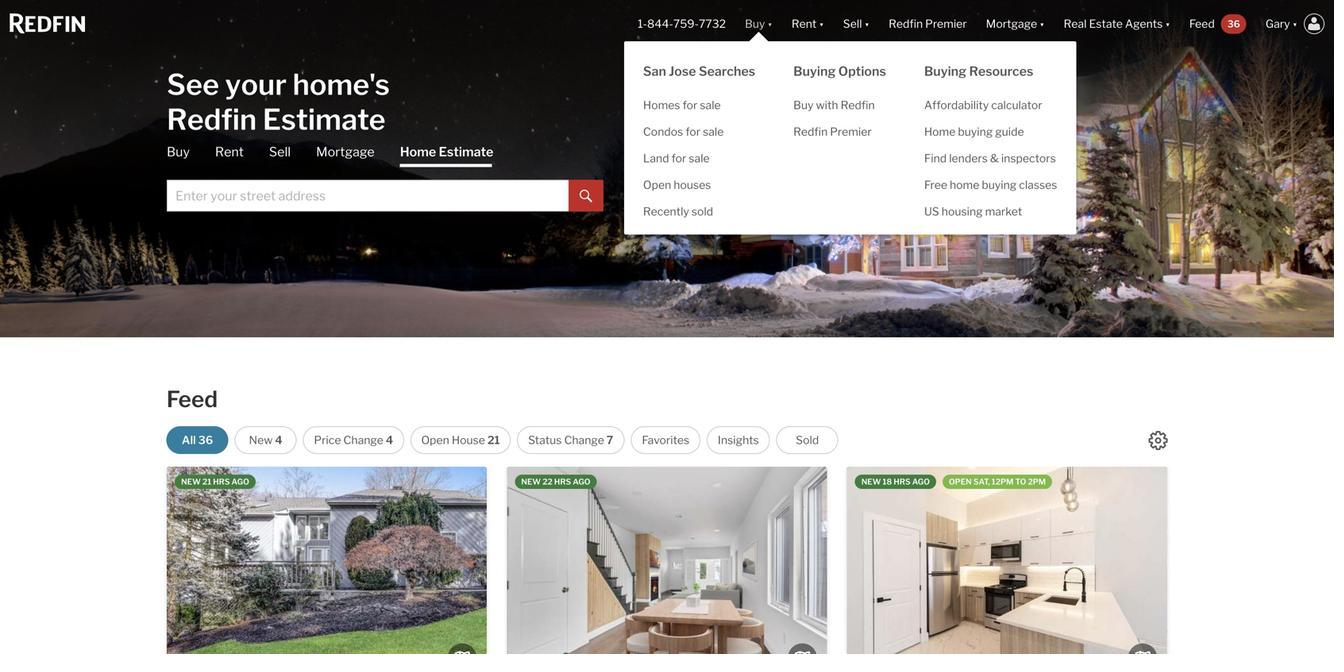 Task type: vqa. For each thing, say whether or not it's contained in the screenshot.
Home Tours link
no



Task type: locate. For each thing, give the bounding box(es) containing it.
redfin premier button
[[879, 0, 977, 48]]

0 horizontal spatial 4
[[275, 434, 283, 447]]

redfin premier for redfin premier link
[[794, 125, 872, 139]]

1 horizontal spatial sell
[[844, 17, 862, 30]]

4 right new
[[275, 434, 283, 447]]

option group
[[167, 427, 839, 454]]

open houses link
[[624, 172, 775, 199]]

redfin up rent link
[[167, 102, 257, 137]]

buy link
[[167, 143, 190, 161]]

0 horizontal spatial premier
[[830, 125, 872, 139]]

rent left sell 'link'
[[215, 144, 244, 160]]

mortgage ▾ button
[[977, 0, 1055, 48]]

inspectors
[[1002, 152, 1056, 165]]

2 ago from the left
[[573, 477, 591, 487]]

1 horizontal spatial hrs
[[554, 477, 571, 487]]

affordability
[[925, 99, 989, 112]]

new
[[181, 477, 201, 487], [521, 477, 541, 487], [862, 477, 881, 487]]

1 horizontal spatial redfin premier
[[889, 17, 967, 30]]

1 horizontal spatial open
[[643, 178, 672, 192]]

▾ for gary ▾
[[1293, 17, 1298, 30]]

redfin premier link
[[775, 119, 906, 145]]

buy with redfin link
[[775, 92, 906, 119]]

change inside radio
[[344, 434, 384, 447]]

sell right rent ▾
[[844, 17, 862, 30]]

12pm
[[992, 477, 1014, 487]]

estimate
[[263, 102, 386, 137], [439, 144, 494, 160]]

1 new from the left
[[181, 477, 201, 487]]

1 4 from the left
[[275, 434, 283, 447]]

0 horizontal spatial home
[[400, 144, 436, 160]]

all 36
[[182, 434, 213, 447]]

hrs right '18'
[[894, 477, 911, 487]]

premier down the buy with redfin link in the top of the page
[[830, 125, 872, 139]]

0 vertical spatial mortgage
[[986, 17, 1038, 30]]

change left 7
[[564, 434, 604, 447]]

1 ▾ from the left
[[768, 17, 773, 30]]

ago right '18'
[[913, 477, 930, 487]]

0 vertical spatial buying
[[958, 125, 993, 139]]

rent
[[792, 17, 817, 30], [215, 144, 244, 160]]

2 buying from the left
[[925, 64, 967, 79]]

rent right buy ▾
[[792, 17, 817, 30]]

▾
[[768, 17, 773, 30], [819, 17, 824, 30], [865, 17, 870, 30], [1040, 17, 1045, 30], [1166, 17, 1171, 30], [1293, 17, 1298, 30]]

buy for buy with redfin
[[794, 99, 814, 112]]

1 horizontal spatial home
[[925, 125, 956, 139]]

1 horizontal spatial 21
[[488, 434, 500, 447]]

condos
[[643, 125, 683, 139]]

&
[[991, 152, 999, 165]]

0 horizontal spatial 36
[[198, 434, 213, 447]]

for for land
[[672, 152, 687, 165]]

0 vertical spatial sale
[[700, 99, 721, 112]]

open inside option
[[421, 434, 449, 447]]

new 4
[[249, 434, 283, 447]]

redfin right with
[[841, 99, 875, 112]]

▾ up options
[[865, 17, 870, 30]]

buying up affordability in the top right of the page
[[925, 64, 967, 79]]

1 vertical spatial buy
[[794, 99, 814, 112]]

sale down the homes for sale link
[[703, 125, 724, 139]]

hrs down the 'all' radio
[[213, 477, 230, 487]]

sell
[[844, 17, 862, 30], [269, 144, 291, 160]]

buy
[[745, 17, 765, 30], [794, 99, 814, 112], [167, 144, 190, 160]]

premier
[[926, 17, 967, 30], [830, 125, 872, 139]]

0 vertical spatial buy
[[745, 17, 765, 30]]

36 inside the 'all' radio
[[198, 434, 213, 447]]

redfin premier inside dialog
[[794, 125, 872, 139]]

2 vertical spatial buy
[[167, 144, 190, 160]]

1 ago from the left
[[232, 477, 249, 487]]

0 vertical spatial feed
[[1190, 17, 1215, 30]]

1 horizontal spatial estimate
[[439, 144, 494, 160]]

buy left with
[[794, 99, 814, 112]]

for up condos for sale
[[683, 99, 698, 112]]

redfin right the sell ▾
[[889, 17, 923, 30]]

buying up with
[[794, 64, 836, 79]]

change
[[344, 434, 384, 447], [564, 434, 604, 447]]

open down land
[[643, 178, 672, 192]]

hrs for 21
[[213, 477, 230, 487]]

0 horizontal spatial new
[[181, 477, 201, 487]]

premier for redfin premier link
[[830, 125, 872, 139]]

ago right 22 in the bottom left of the page
[[573, 477, 591, 487]]

guide
[[996, 125, 1025, 139]]

Open House radio
[[411, 427, 511, 454]]

condos for sale
[[643, 125, 724, 139]]

22
[[543, 477, 553, 487]]

0 vertical spatial for
[[683, 99, 698, 112]]

sale up condos for sale link
[[700, 99, 721, 112]]

Status Change radio
[[517, 427, 625, 454]]

open
[[643, 178, 672, 192], [421, 434, 449, 447]]

home up find
[[925, 125, 956, 139]]

2 hrs from the left
[[554, 477, 571, 487]]

photo of 43 mayer dr, montebello, ny 10901 image
[[167, 467, 487, 655], [487, 467, 807, 655]]

0 vertical spatial rent
[[792, 17, 817, 30]]

7
[[607, 434, 614, 447]]

free
[[925, 178, 948, 192]]

real
[[1064, 17, 1087, 30]]

0 horizontal spatial redfin premier
[[794, 125, 872, 139]]

agents
[[1126, 17, 1163, 30]]

0 horizontal spatial open
[[421, 434, 449, 447]]

sat,
[[974, 477, 990, 487]]

2 horizontal spatial ago
[[913, 477, 930, 487]]

market
[[986, 205, 1023, 218]]

sale
[[700, 99, 721, 112], [703, 125, 724, 139], [689, 152, 710, 165]]

recently sold link
[[624, 199, 775, 225]]

0 horizontal spatial hrs
[[213, 477, 230, 487]]

redfin premier inside button
[[889, 17, 967, 30]]

36 left gary
[[1228, 18, 1241, 30]]

1 horizontal spatial buying
[[925, 64, 967, 79]]

land for sale link
[[624, 145, 775, 172]]

1 vertical spatial open
[[421, 434, 449, 447]]

new left '18'
[[862, 477, 881, 487]]

0 horizontal spatial buy
[[167, 144, 190, 160]]

feed
[[1190, 17, 1215, 30], [167, 386, 218, 413]]

1 vertical spatial 36
[[198, 434, 213, 447]]

affordability calculator
[[925, 99, 1043, 112]]

4
[[275, 434, 283, 447], [386, 434, 393, 447]]

1 horizontal spatial ago
[[573, 477, 591, 487]]

your
[[225, 67, 287, 102]]

1 vertical spatial rent
[[215, 144, 244, 160]]

0 vertical spatial open
[[643, 178, 672, 192]]

feed right the agents
[[1190, 17, 1215, 30]]

▾ right gary
[[1293, 17, 1298, 30]]

1 vertical spatial home
[[400, 144, 436, 160]]

open house 21
[[421, 434, 500, 447]]

sell ▾ button
[[844, 0, 870, 48]]

▾ left rent ▾
[[768, 17, 773, 30]]

21 down the 'all' radio
[[203, 477, 211, 487]]

2 change from the left
[[564, 434, 604, 447]]

new 21 hrs ago
[[181, 477, 249, 487]]

0 vertical spatial home
[[925, 125, 956, 139]]

1 change from the left
[[344, 434, 384, 447]]

photo of 481 martin luther king jr dr, jersey city, nj 07304 image
[[847, 467, 1168, 655], [1168, 467, 1335, 655]]

redfin premier down buy with redfin
[[794, 125, 872, 139]]

with
[[816, 99, 839, 112]]

2 4 from the left
[[386, 434, 393, 447]]

1 vertical spatial sell
[[269, 144, 291, 160]]

home
[[925, 125, 956, 139], [400, 144, 436, 160]]

land
[[643, 152, 669, 165]]

mortgage for mortgage ▾
[[986, 17, 1038, 30]]

buy inside dropdown button
[[745, 17, 765, 30]]

hrs for 18
[[894, 477, 911, 487]]

open
[[949, 477, 972, 487]]

hrs right 22 in the bottom left of the page
[[554, 477, 571, 487]]

2 vertical spatial sale
[[689, 152, 710, 165]]

new left 22 in the bottom left of the page
[[521, 477, 541, 487]]

2 ▾ from the left
[[819, 17, 824, 30]]

mortgage up the resources
[[986, 17, 1038, 30]]

4 ▾ from the left
[[1040, 17, 1045, 30]]

▾ right the agents
[[1166, 17, 1171, 30]]

0 horizontal spatial ago
[[232, 477, 249, 487]]

0 vertical spatial estimate
[[263, 102, 386, 137]]

1 vertical spatial feed
[[167, 386, 218, 413]]

buying up lenders
[[958, 125, 993, 139]]

all
[[182, 434, 196, 447]]

1 horizontal spatial change
[[564, 434, 604, 447]]

1 vertical spatial redfin premier
[[794, 125, 872, 139]]

rent inside dropdown button
[[792, 17, 817, 30]]

2 horizontal spatial hrs
[[894, 477, 911, 487]]

1 vertical spatial for
[[686, 125, 701, 139]]

1 vertical spatial premier
[[830, 125, 872, 139]]

1 horizontal spatial 4
[[386, 434, 393, 447]]

land for sale
[[643, 152, 710, 165]]

0 horizontal spatial estimate
[[263, 102, 386, 137]]

buy right 7732
[[745, 17, 765, 30]]

us
[[925, 205, 940, 218]]

new down all
[[181, 477, 201, 487]]

homes for sale link
[[624, 92, 775, 119]]

0 horizontal spatial mortgage
[[316, 144, 375, 160]]

mortgage up enter your street address search field
[[316, 144, 375, 160]]

2 horizontal spatial new
[[862, 477, 881, 487]]

21 right house
[[488, 434, 500, 447]]

mortgage inside tab list
[[316, 144, 375, 160]]

Favorites radio
[[631, 427, 701, 454]]

0 vertical spatial 36
[[1228, 18, 1241, 30]]

home inside dialog
[[925, 125, 956, 139]]

2 new from the left
[[521, 477, 541, 487]]

buy left rent link
[[167, 144, 190, 160]]

change for 7
[[564, 434, 604, 447]]

3 new from the left
[[862, 477, 881, 487]]

1 buying from the left
[[794, 64, 836, 79]]

dialog
[[624, 32, 1077, 235]]

estimate inside see your home's redfin estimate
[[263, 102, 386, 137]]

buy for buy ▾
[[745, 17, 765, 30]]

us housing market
[[925, 205, 1023, 218]]

premier inside dialog
[[830, 125, 872, 139]]

for down the homes for sale link
[[686, 125, 701, 139]]

redfin premier up buying resources
[[889, 17, 967, 30]]

0 horizontal spatial rent
[[215, 144, 244, 160]]

for right land
[[672, 152, 687, 165]]

1 horizontal spatial buy
[[745, 17, 765, 30]]

open left house
[[421, 434, 449, 447]]

tab list
[[167, 143, 604, 212]]

1 horizontal spatial premier
[[926, 17, 967, 30]]

open inside dialog
[[643, 178, 672, 192]]

3 hrs from the left
[[894, 477, 911, 487]]

resources
[[970, 64, 1034, 79]]

3 ▾ from the left
[[865, 17, 870, 30]]

0 vertical spatial sell
[[844, 17, 862, 30]]

sell inside dropdown button
[[844, 17, 862, 30]]

1 vertical spatial sale
[[703, 125, 724, 139]]

rent for rent ▾
[[792, 17, 817, 30]]

2 vertical spatial for
[[672, 152, 687, 165]]

3 ago from the left
[[913, 477, 930, 487]]

0 horizontal spatial feed
[[167, 386, 218, 413]]

0 horizontal spatial buying
[[794, 64, 836, 79]]

tab list containing buy
[[167, 143, 604, 212]]

▾ inside dropdown button
[[768, 17, 773, 30]]

ago for new 22 hrs ago
[[573, 477, 591, 487]]

2 photo of 210 nunda ave, jersey city, nj 07306 image from the left
[[827, 467, 1148, 655]]

home for home buying guide
[[925, 125, 956, 139]]

ago down new
[[232, 477, 249, 487]]

0 vertical spatial premier
[[926, 17, 967, 30]]

photo of 210 nunda ave, jersey city, nj 07306 image
[[507, 467, 827, 655], [827, 467, 1148, 655]]

0 vertical spatial redfin premier
[[889, 17, 967, 30]]

homes for sale
[[643, 99, 721, 112]]

1 horizontal spatial mortgage
[[986, 17, 1038, 30]]

condos for sale link
[[624, 119, 775, 145]]

sell for sell
[[269, 144, 291, 160]]

premier inside button
[[926, 17, 967, 30]]

home up enter your street address search field
[[400, 144, 436, 160]]

houses
[[674, 178, 711, 192]]

1 horizontal spatial 36
[[1228, 18, 1241, 30]]

san
[[643, 64, 666, 79]]

1 vertical spatial mortgage
[[316, 144, 375, 160]]

housing
[[942, 205, 983, 218]]

mortgage for mortgage
[[316, 144, 375, 160]]

buying
[[958, 125, 993, 139], [982, 178, 1017, 192]]

0 horizontal spatial 21
[[203, 477, 211, 487]]

affordability calculator link
[[906, 92, 1077, 119]]

home inside 'link'
[[400, 144, 436, 160]]

buy ▾
[[745, 17, 773, 30]]

1 horizontal spatial new
[[521, 477, 541, 487]]

0 vertical spatial 21
[[488, 434, 500, 447]]

buying up market
[[982, 178, 1017, 192]]

0 horizontal spatial sell
[[269, 144, 291, 160]]

36 right all
[[198, 434, 213, 447]]

sale for homes for sale
[[700, 99, 721, 112]]

feed up all
[[167, 386, 218, 413]]

redfin premier
[[889, 17, 967, 30], [794, 125, 872, 139]]

premier up buying resources
[[926, 17, 967, 30]]

change right price
[[344, 434, 384, 447]]

5 ▾ from the left
[[1166, 17, 1171, 30]]

6 ▾ from the left
[[1293, 17, 1298, 30]]

sell down see your home's redfin estimate
[[269, 144, 291, 160]]

2 horizontal spatial buy
[[794, 99, 814, 112]]

sale down condos for sale link
[[689, 152, 710, 165]]

sold
[[796, 434, 819, 447]]

1 hrs from the left
[[213, 477, 230, 487]]

change inside option
[[564, 434, 604, 447]]

4 right price
[[386, 434, 393, 447]]

▾ left the sell ▾
[[819, 17, 824, 30]]

1 horizontal spatial rent
[[792, 17, 817, 30]]

mortgage inside dropdown button
[[986, 17, 1038, 30]]

0 horizontal spatial change
[[344, 434, 384, 447]]

▾ left real
[[1040, 17, 1045, 30]]

1 vertical spatial estimate
[[439, 144, 494, 160]]

rent ▾ button
[[782, 0, 834, 48]]

21
[[488, 434, 500, 447], [203, 477, 211, 487]]



Task type: describe. For each thing, give the bounding box(es) containing it.
open houses
[[643, 178, 711, 192]]

home estimate link
[[400, 143, 494, 167]]

new for new 22 hrs ago
[[521, 477, 541, 487]]

844-
[[647, 17, 674, 30]]

▾ for buy ▾
[[768, 17, 773, 30]]

buy with redfin
[[794, 99, 875, 112]]

new
[[249, 434, 273, 447]]

free home buying classes
[[925, 178, 1058, 192]]

searches
[[699, 64, 756, 79]]

real estate agents ▾ link
[[1064, 0, 1171, 48]]

price
[[314, 434, 341, 447]]

open for open house 21
[[421, 434, 449, 447]]

status change 7
[[528, 434, 614, 447]]

redfin down with
[[794, 125, 828, 139]]

1-844-759-7732
[[638, 17, 726, 30]]

new 22 hrs ago
[[521, 477, 591, 487]]

ago for new 21 hrs ago
[[232, 477, 249, 487]]

estate
[[1089, 17, 1123, 30]]

for for homes
[[683, 99, 698, 112]]

premier for redfin premier button
[[926, 17, 967, 30]]

18
[[883, 477, 892, 487]]

home buying guide link
[[906, 119, 1077, 145]]

homes
[[643, 99, 680, 112]]

rent ▾ button
[[792, 0, 824, 48]]

sale for condos for sale
[[703, 125, 724, 139]]

1 photo of 210 nunda ave, jersey city, nj 07306 image from the left
[[507, 467, 827, 655]]

1-
[[638, 17, 647, 30]]

1 photo of 481 martin luther king jr dr, jersey city, nj 07304 image from the left
[[847, 467, 1168, 655]]

insights
[[718, 434, 759, 447]]

sell link
[[269, 143, 291, 161]]

1 photo of 43 mayer dr, montebello, ny 10901 image from the left
[[167, 467, 487, 655]]

▾ for sell ▾
[[865, 17, 870, 30]]

1 vertical spatial 21
[[203, 477, 211, 487]]

sell ▾
[[844, 17, 870, 30]]

4 inside the price change radio
[[386, 434, 393, 447]]

buy ▾ button
[[745, 0, 773, 48]]

buying for buying resources
[[925, 64, 967, 79]]

see your home's redfin estimate
[[167, 67, 390, 137]]

favorites
[[642, 434, 690, 447]]

sold
[[692, 205, 714, 218]]

free home buying classes link
[[906, 172, 1077, 199]]

open sat, 12pm to 2pm
[[949, 477, 1046, 487]]

home
[[950, 178, 980, 192]]

find lenders & inspectors
[[925, 152, 1056, 165]]

san jose searches
[[643, 64, 756, 79]]

new for new 18 hrs ago
[[862, 477, 881, 487]]

mortgage ▾
[[986, 17, 1045, 30]]

Enter your street address search field
[[167, 180, 569, 212]]

All radio
[[167, 427, 228, 454]]

buying resources
[[925, 64, 1034, 79]]

house
[[452, 434, 485, 447]]

1 horizontal spatial feed
[[1190, 17, 1215, 30]]

sell for sell ▾
[[844, 17, 862, 30]]

home buying guide
[[925, 125, 1025, 139]]

rent ▾
[[792, 17, 824, 30]]

calculator
[[992, 99, 1043, 112]]

for for condos
[[686, 125, 701, 139]]

▾ for mortgage ▾
[[1040, 17, 1045, 30]]

redfin inside button
[[889, 17, 923, 30]]

mortgage link
[[316, 143, 375, 161]]

submit search image
[[580, 190, 593, 203]]

home for home estimate
[[400, 144, 436, 160]]

new 18 hrs ago
[[862, 477, 930, 487]]

real estate agents ▾
[[1064, 17, 1171, 30]]

change for 4
[[344, 434, 384, 447]]

▾ for rent ▾
[[819, 17, 824, 30]]

hrs for 22
[[554, 477, 571, 487]]

1 vertical spatial buying
[[982, 178, 1017, 192]]

estimate inside 'link'
[[439, 144, 494, 160]]

buying for buying options
[[794, 64, 836, 79]]

recently
[[643, 205, 689, 218]]

mortgage ▾ button
[[986, 0, 1045, 48]]

Price Change radio
[[303, 427, 404, 454]]

new for new 21 hrs ago
[[181, 477, 201, 487]]

sell ▾ button
[[834, 0, 879, 48]]

see
[[167, 67, 219, 102]]

options
[[839, 64, 886, 79]]

open for open houses
[[643, 178, 672, 192]]

1-844-759-7732 link
[[638, 17, 726, 30]]

to
[[1016, 477, 1027, 487]]

dialog containing san jose
[[624, 32, 1077, 235]]

lenders
[[949, 152, 988, 165]]

jose
[[669, 64, 696, 79]]

price change 4
[[314, 434, 393, 447]]

7732
[[699, 17, 726, 30]]

rent link
[[215, 143, 244, 161]]

2 photo of 43 mayer dr, montebello, ny 10901 image from the left
[[487, 467, 807, 655]]

classes
[[1019, 178, 1058, 192]]

redfin inside see your home's redfin estimate
[[167, 102, 257, 137]]

New radio
[[235, 427, 297, 454]]

ago for new 18 hrs ago
[[913, 477, 930, 487]]

2pm
[[1028, 477, 1046, 487]]

us housing market link
[[906, 199, 1077, 225]]

4 inside the new radio
[[275, 434, 283, 447]]

recently sold
[[643, 205, 714, 218]]

buy for buy
[[167, 144, 190, 160]]

option group containing all
[[167, 427, 839, 454]]

rent for rent
[[215, 144, 244, 160]]

21 inside open house option
[[488, 434, 500, 447]]

2 photo of 481 martin luther king jr dr, jersey city, nj 07304 image from the left
[[1168, 467, 1335, 655]]

find
[[925, 152, 947, 165]]

home's
[[293, 67, 390, 102]]

sale for land for sale
[[689, 152, 710, 165]]

status
[[528, 434, 562, 447]]

redfin premier for redfin premier button
[[889, 17, 967, 30]]

real estate agents ▾ button
[[1055, 0, 1180, 48]]

Sold radio
[[777, 427, 839, 454]]

Insights radio
[[707, 427, 770, 454]]

759-
[[674, 17, 699, 30]]

home estimate
[[400, 144, 494, 160]]



